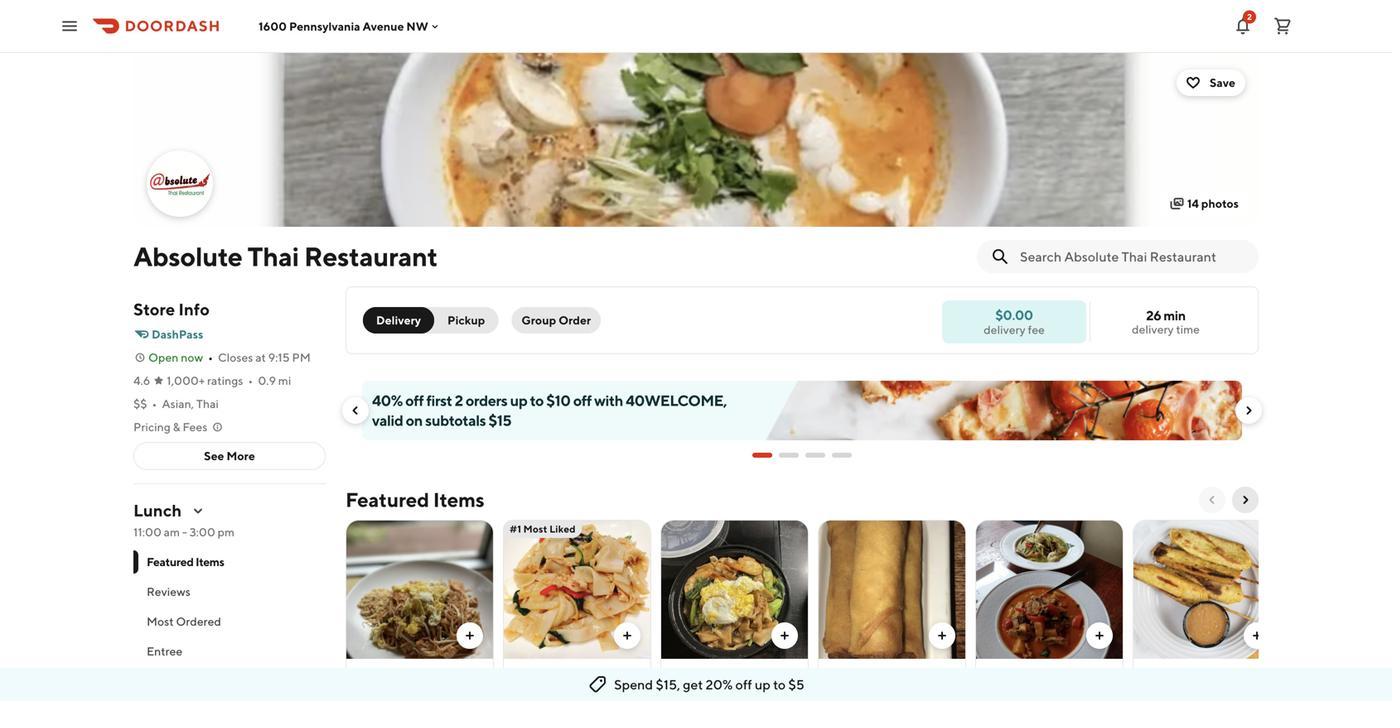 Task type: locate. For each thing, give the bounding box(es) containing it.
up up $15
[[510, 392, 527, 410]]

ew
[[764, 666, 783, 682]]

2 add item to cart image from the left
[[1251, 630, 1264, 643]]

lunch
[[133, 501, 182, 521], [353, 666, 390, 682], [511, 666, 547, 682], [668, 666, 705, 682], [983, 666, 1020, 682]]

thai inside lunch - pad thai button
[[425, 666, 450, 682]]

2 left 0 items, open order cart icon
[[1247, 12, 1252, 22]]

$15,
[[656, 678, 680, 693]]

ratings
[[207, 374, 243, 388]]

absolute thai restaurant image
[[133, 53, 1259, 227], [148, 152, 211, 215]]

-
[[182, 526, 187, 540], [392, 666, 397, 682], [550, 666, 555, 682], [707, 666, 712, 682], [1022, 666, 1027, 682]]

time
[[1176, 323, 1200, 336]]

•
[[208, 351, 213, 365], [248, 374, 253, 388], [152, 397, 157, 411]]

1 horizontal spatial items
[[433, 489, 485, 512]]

on
[[406, 412, 423, 430]]

add item to cart image for lunch - drunken noodle image
[[621, 630, 634, 643]]

1 horizontal spatial 2
[[1247, 12, 1252, 22]]

1 vertical spatial to
[[773, 678, 786, 693]]

0 vertical spatial thai
[[248, 241, 299, 272]]

1 add item to cart image from the left
[[463, 630, 477, 643]]

1 horizontal spatial add item to cart image
[[1251, 630, 1264, 643]]

pad inside lunch - pad thai button
[[400, 666, 423, 682]]

spend $15, get 20% off up to $5
[[614, 678, 805, 693]]

2 vertical spatial thai
[[425, 666, 450, 682]]

Item Search search field
[[1020, 248, 1246, 266]]

to inside 40% off first 2 orders up to $10 off with 40welcome, valid on subtotals $15
[[530, 392, 544, 410]]

11:00
[[133, 526, 162, 540]]

spring rolls image
[[819, 520, 966, 660]]

Pickup radio
[[424, 307, 498, 334]]

0 horizontal spatial see
[[204, 450, 224, 463]]

1 horizontal spatial •
[[208, 351, 213, 365]]

most up the entree
[[147, 615, 174, 629]]

3 add item to cart image from the left
[[936, 630, 949, 643]]

satay button
[[1133, 520, 1281, 702]]

see left "more"
[[204, 450, 224, 463]]

most right #1
[[523, 524, 547, 535]]

• right "now" at the left of the page
[[208, 351, 213, 365]]

2 right first
[[455, 392, 463, 410]]

0 horizontal spatial to
[[530, 392, 544, 410]]

lunch inside lunch - pad thai button
[[353, 666, 390, 682]]

to
[[530, 392, 544, 410], [773, 678, 786, 693]]

$0.00 delivery fee
[[984, 307, 1045, 337]]

dashpass
[[152, 328, 203, 341]]

featured items down on
[[346, 489, 485, 512]]

$$
[[133, 397, 147, 411]]

items down subtotals
[[433, 489, 485, 512]]

lunch inside lunch - pad see ew $16.00
[[668, 666, 705, 682]]

1 vertical spatial thai
[[196, 397, 219, 411]]

2 horizontal spatial thai
[[425, 666, 450, 682]]

0 vertical spatial see
[[204, 450, 224, 463]]

see more
[[204, 450, 255, 463]]

0 horizontal spatial featured items
[[147, 556, 224, 569]]

2 inside 40% off first 2 orders up to $10 off with 40welcome, valid on subtotals $15
[[455, 392, 463, 410]]

thai for lunch - pad thai
[[425, 666, 450, 682]]

• right $$
[[152, 397, 157, 411]]

0 horizontal spatial items
[[196, 556, 224, 569]]

0 horizontal spatial add item to cart image
[[621, 630, 634, 643]]

avenue
[[363, 19, 404, 33]]

1 horizontal spatial to
[[773, 678, 786, 693]]

$0.00
[[996, 307, 1033, 323]]

1,000+
[[167, 374, 205, 388]]

- inside lunch - pad thai button
[[392, 666, 397, 682]]

• closes at 9:15 pm
[[208, 351, 311, 365]]

add item to cart image inside satay button
[[1251, 630, 1264, 643]]

most
[[523, 524, 547, 535], [147, 615, 174, 629]]

0 vertical spatial to
[[530, 392, 544, 410]]

previous button of carousel image
[[1206, 494, 1219, 507]]

open now
[[148, 351, 203, 365]]

most ordered button
[[133, 607, 326, 637]]

0 horizontal spatial delivery
[[984, 323, 1026, 337]]

0 vertical spatial 2
[[1247, 12, 1252, 22]]

featured down valid
[[346, 489, 429, 512]]

1 vertical spatial see
[[740, 666, 762, 682]]

1 horizontal spatial see
[[740, 666, 762, 682]]

thai for $$ • asian, thai
[[196, 397, 219, 411]]

0 horizontal spatial pad
[[400, 666, 423, 682]]

$5
[[788, 678, 805, 693]]

add item to cart image
[[463, 630, 477, 643], [778, 630, 791, 643], [936, 630, 949, 643], [1093, 630, 1106, 643]]

featured items down '11:00 am - 3:00 pm'
[[147, 556, 224, 569]]

to left $10
[[530, 392, 544, 410]]

off right $10
[[573, 392, 592, 410]]

thai
[[248, 241, 299, 272], [196, 397, 219, 411], [425, 666, 450, 682]]

40welcome,
[[626, 392, 727, 410]]

see
[[204, 450, 224, 463], [740, 666, 762, 682]]

see left ew
[[740, 666, 762, 682]]

more
[[227, 450, 255, 463]]

0 horizontal spatial most
[[147, 615, 174, 629]]

see more button
[[134, 443, 325, 470]]

photos
[[1201, 197, 1239, 211]]

pad inside lunch - pad see ew $16.00
[[715, 666, 738, 682]]

lunch inside the lunch - drunken noodle
[[511, 666, 547, 682]]

2 pad from the left
[[715, 666, 738, 682]]

0.9
[[258, 374, 276, 388]]

get
[[683, 678, 703, 693]]

- for lunch - pad thai
[[392, 666, 397, 682]]

0 horizontal spatial 2
[[455, 392, 463, 410]]

items inside heading
[[433, 489, 485, 512]]

up for off
[[755, 678, 771, 693]]

- inside lunch - pad see ew $16.00
[[707, 666, 712, 682]]

delivery left fee
[[984, 323, 1026, 337]]

items down 3:00
[[196, 556, 224, 569]]

lunch - pad thai image
[[346, 520, 493, 660]]

menus image
[[192, 505, 205, 518]]

pad for see
[[715, 666, 738, 682]]

closes
[[218, 351, 253, 365]]

lunch - green curry fried rice image
[[976, 520, 1123, 660]]

2
[[1247, 12, 1252, 22], [455, 392, 463, 410]]

1 horizontal spatial pad
[[715, 666, 738, 682]]

add item to cart image for lunch - green curry fried rice
[[1093, 630, 1106, 643]]

featured items heading
[[346, 487, 485, 514]]

1 horizontal spatial delivery
[[1132, 323, 1174, 336]]

4 add item to cart image from the left
[[1093, 630, 1106, 643]]

up inside 40% off first 2 orders up to $10 off with 40welcome, valid on subtotals $15
[[510, 392, 527, 410]]

• left 0.9
[[248, 374, 253, 388]]

delivery
[[1132, 323, 1174, 336], [984, 323, 1026, 337]]

rolls
[[866, 666, 895, 682]]

2 horizontal spatial •
[[248, 374, 253, 388]]

up for orders
[[510, 392, 527, 410]]

first
[[426, 392, 452, 410]]

- inside lunch - green curry fried rice
[[1022, 666, 1027, 682]]

pricing & fees
[[133, 421, 207, 434]]

store info
[[133, 300, 210, 319]]

store
[[133, 300, 175, 319]]

1 horizontal spatial featured items
[[346, 489, 485, 512]]

1 pad from the left
[[400, 666, 423, 682]]

lunch inside lunch - green curry fried rice
[[983, 666, 1020, 682]]

off right the 20%
[[736, 678, 752, 693]]

0 vertical spatial items
[[433, 489, 485, 512]]

2 vertical spatial •
[[152, 397, 157, 411]]

1 vertical spatial up
[[755, 678, 771, 693]]

add item to cart image for lunch - pad thai
[[463, 630, 477, 643]]

- for lunch - pad see ew $16.00
[[707, 666, 712, 682]]

1 vertical spatial most
[[147, 615, 174, 629]]

0 horizontal spatial up
[[510, 392, 527, 410]]

pricing & fees button
[[133, 419, 224, 436]]

0 vertical spatial featured
[[346, 489, 429, 512]]

1 vertical spatial 2
[[455, 392, 463, 410]]

0 horizontal spatial featured
[[147, 556, 194, 569]]

spring rolls
[[825, 666, 895, 682]]

at
[[255, 351, 266, 365]]

add item to cart image
[[621, 630, 634, 643], [1251, 630, 1264, 643]]

featured up the "reviews"
[[147, 556, 194, 569]]

noodle
[[511, 684, 554, 700]]

1 add item to cart image from the left
[[621, 630, 634, 643]]

curry
[[1069, 666, 1102, 682]]

delivery left time
[[1132, 323, 1174, 336]]

pad
[[400, 666, 423, 682], [715, 666, 738, 682]]

up left $5
[[755, 678, 771, 693]]

lunch for lunch - pad see ew $16.00
[[668, 666, 705, 682]]

Delivery radio
[[363, 307, 434, 334]]

40%
[[372, 392, 403, 410]]

0 vertical spatial up
[[510, 392, 527, 410]]

1 horizontal spatial up
[[755, 678, 771, 693]]

featured
[[346, 489, 429, 512], [147, 556, 194, 569]]

0 horizontal spatial thai
[[196, 397, 219, 411]]

items
[[433, 489, 485, 512], [196, 556, 224, 569]]

select promotional banner element
[[753, 441, 852, 471]]

0 vertical spatial featured items
[[346, 489, 485, 512]]

- inside the lunch - drunken noodle
[[550, 666, 555, 682]]

group order button
[[512, 307, 601, 334]]

fees
[[183, 421, 207, 434]]

with
[[594, 392, 623, 410]]

valid
[[372, 412, 403, 430]]

3:00
[[190, 526, 215, 540]]

$10
[[546, 392, 571, 410]]

info
[[179, 300, 210, 319]]

to left $5
[[773, 678, 786, 693]]

1 horizontal spatial most
[[523, 524, 547, 535]]

most inside button
[[147, 615, 174, 629]]

satay image
[[1134, 520, 1280, 660]]

delivery inside 26 min delivery time
[[1132, 323, 1174, 336]]

ordered
[[176, 615, 221, 629]]

0 horizontal spatial •
[[152, 397, 157, 411]]

up
[[510, 392, 527, 410], [755, 678, 771, 693]]

pricing
[[133, 421, 171, 434]]

0 vertical spatial •
[[208, 351, 213, 365]]

off up on
[[405, 392, 424, 410]]

1 horizontal spatial featured
[[346, 489, 429, 512]]

lunch - pad see ew image
[[661, 520, 808, 660]]



Task type: vqa. For each thing, say whether or not it's contained in the screenshot.
Seltzers & More image
no



Task type: describe. For each thing, give the bounding box(es) containing it.
26
[[1146, 308, 1161, 324]]

lunch for lunch - pad thai
[[353, 666, 390, 682]]

am
[[164, 526, 180, 540]]

0 vertical spatial most
[[523, 524, 547, 535]]

fee
[[1028, 323, 1045, 337]]

mi
[[278, 374, 291, 388]]

$$ • asian, thai
[[133, 397, 219, 411]]

liked
[[550, 524, 576, 535]]

restaurant
[[304, 241, 438, 272]]

20%
[[706, 678, 733, 693]]

$16.00
[[668, 686, 706, 699]]

1 horizontal spatial off
[[573, 392, 592, 410]]

lunch - drunken noodle
[[511, 666, 608, 700]]

$15
[[489, 412, 511, 430]]

save button
[[1177, 70, 1246, 96]]

14 photos button
[[1161, 191, 1249, 217]]

lunch - pad see ew $16.00
[[668, 666, 783, 699]]

pm
[[292, 351, 311, 365]]

0 horizontal spatial off
[[405, 392, 424, 410]]

group order
[[522, 314, 591, 327]]

#1 most liked
[[510, 524, 576, 535]]

lunch for lunch
[[133, 501, 182, 521]]

pm
[[218, 526, 235, 540]]

- for lunch - drunken noodle
[[550, 666, 555, 682]]

drunken
[[557, 666, 608, 682]]

notification bell image
[[1233, 16, 1253, 36]]

lunch - pad thai button
[[346, 520, 494, 702]]

now
[[181, 351, 203, 365]]

absolute
[[133, 241, 242, 272]]

4.6
[[133, 374, 150, 388]]

lunch for lunch - green curry fried rice
[[983, 666, 1020, 682]]

to for $5
[[773, 678, 786, 693]]

to for $10
[[530, 392, 544, 410]]

40% off first 2 orders up to $10 off with 40welcome, valid on subtotals $15
[[372, 392, 727, 430]]

open
[[148, 351, 179, 365]]

featured inside heading
[[346, 489, 429, 512]]

1 vertical spatial items
[[196, 556, 224, 569]]

9:15
[[268, 351, 290, 365]]

1,000+ ratings •
[[167, 374, 253, 388]]

&
[[173, 421, 180, 434]]

green
[[1030, 666, 1066, 682]]

see inside button
[[204, 450, 224, 463]]

0.9 mi
[[258, 374, 291, 388]]

see inside lunch - pad see ew $16.00
[[740, 666, 762, 682]]

pennsylvania
[[289, 19, 360, 33]]

2 horizontal spatial off
[[736, 678, 752, 693]]

lunch - pad thai
[[353, 666, 450, 682]]

open menu image
[[60, 16, 80, 36]]

delivery inside $0.00 delivery fee
[[984, 323, 1026, 337]]

reviews
[[147, 586, 190, 599]]

1 vertical spatial featured items
[[147, 556, 224, 569]]

nw
[[406, 19, 428, 33]]

26 min delivery time
[[1132, 308, 1200, 336]]

spring
[[825, 666, 864, 682]]

- for lunch - green curry fried rice
[[1022, 666, 1027, 682]]

0 items, open order cart image
[[1273, 16, 1293, 36]]

next button of carousel image
[[1239, 494, 1252, 507]]

entree
[[147, 645, 182, 659]]

satay
[[1140, 666, 1173, 682]]

delivery
[[376, 314, 421, 327]]

orders
[[466, 392, 508, 410]]

#1
[[510, 524, 521, 535]]

spend
[[614, 678, 653, 693]]

1600 pennsylvania avenue nw
[[259, 19, 428, 33]]

lunch - green curry fried rice
[[983, 666, 1102, 700]]

add item to cart image for satay image
[[1251, 630, 1264, 643]]

1 vertical spatial •
[[248, 374, 253, 388]]

asian,
[[162, 397, 194, 411]]

group
[[522, 314, 556, 327]]

subtotals
[[425, 412, 486, 430]]

order methods option group
[[363, 307, 498, 334]]

2 add item to cart image from the left
[[778, 630, 791, 643]]

entree button
[[133, 637, 326, 667]]

reviews button
[[133, 578, 326, 607]]

fried
[[983, 684, 1014, 700]]

14 photos
[[1187, 197, 1239, 211]]

pickup
[[448, 314, 485, 327]]

order
[[559, 314, 591, 327]]

1600
[[259, 19, 287, 33]]

1 vertical spatial featured
[[147, 556, 194, 569]]

min
[[1164, 308, 1186, 324]]

lunch - green curry fried rice button
[[975, 520, 1124, 702]]

lunch - drunken noodle image
[[504, 520, 651, 660]]

most ordered
[[147, 615, 221, 629]]

1 horizontal spatial thai
[[248, 241, 299, 272]]

lunch for lunch - drunken noodle
[[511, 666, 547, 682]]

rice
[[1016, 684, 1042, 700]]

next button of carousel image
[[1242, 404, 1256, 418]]

absolute thai restaurant
[[133, 241, 438, 272]]

previous button of carousel image
[[349, 404, 362, 418]]

14
[[1187, 197, 1199, 211]]

add item to cart image for spring rolls
[[936, 630, 949, 643]]

spring rolls button
[[818, 520, 966, 702]]

pad for thai
[[400, 666, 423, 682]]



